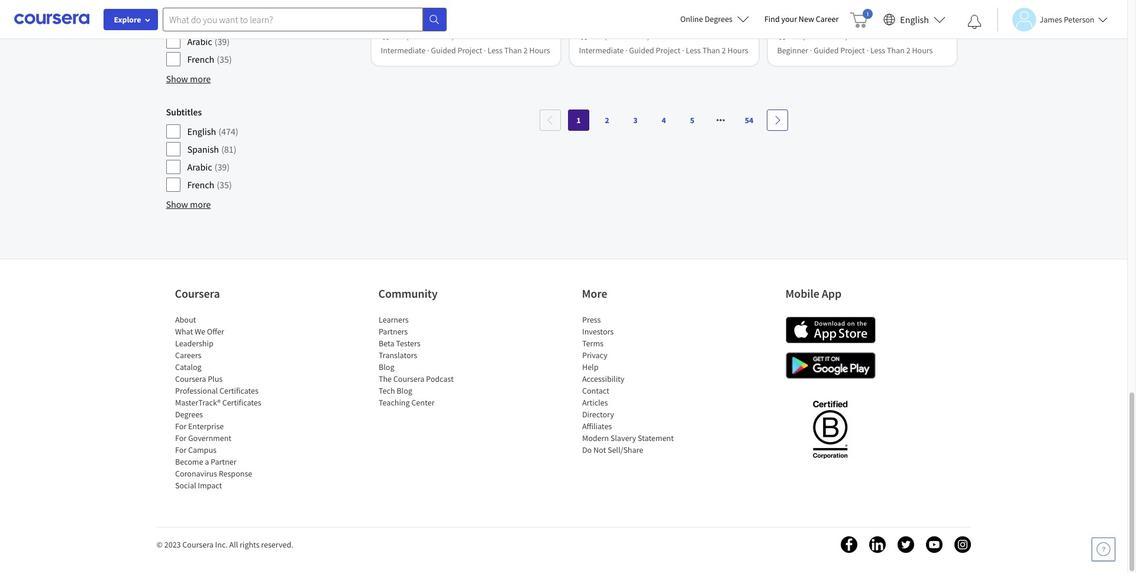 Task type: locate. For each thing, give the bounding box(es) containing it.
new
[[799, 14, 815, 24]]

learners link
[[379, 315, 409, 325]]

1 guided from the left
[[431, 45, 456, 56]]

0 horizontal spatial intermediate · guided project · less than 2 hours
[[381, 45, 550, 56]]

1 horizontal spatial python
[[854, 7, 879, 18]]

2 project from the left
[[656, 45, 681, 56]]

1 vertical spatial 39
[[218, 161, 227, 173]]

35 inside subtitles group
[[220, 179, 229, 191]]

less down online
[[686, 45, 701, 56]]

guided for (277 reviews)
[[630, 45, 655, 56]]

for enterprise link
[[175, 421, 224, 432]]

0 vertical spatial degrees
[[705, 14, 733, 24]]

reviews) right (277
[[621, 31, 650, 41]]

1 · from the left
[[428, 45, 430, 56]]

0 horizontal spatial guided
[[431, 45, 456, 56]]

· down online
[[682, 45, 685, 56]]

reviews) for (1.9k reviews)
[[426, 31, 454, 41]]

4.6 left (1.9k
[[393, 31, 404, 41]]

0 vertical spatial arabic
[[187, 36, 212, 48]]

1 vertical spatial arabic ( 39 )
[[187, 161, 230, 173]]

2 horizontal spatial hours
[[913, 45, 933, 56]]

subtitles group
[[166, 105, 360, 193]]

· down (348
[[810, 45, 813, 56]]

0 vertical spatial show more button
[[166, 72, 211, 86]]

0 vertical spatial english
[[187, 0, 216, 12]]

find
[[765, 14, 780, 24]]

careers link
[[175, 350, 201, 361]]

0 vertical spatial for
[[175, 421, 186, 432]]

0 vertical spatial certificates
[[219, 386, 258, 396]]

1 vertical spatial show more button
[[166, 197, 211, 212]]

2 horizontal spatial than
[[887, 45, 905, 56]]

3 than from the left
[[887, 45, 905, 56]]

1 vertical spatial 474
[[221, 126, 236, 138]]

programming down analysis,
[[469, 7, 516, 18]]

0 vertical spatial french ( 35 )
[[187, 53, 232, 65]]

career
[[816, 14, 839, 24]]

1 show more from the top
[[166, 73, 211, 85]]

intermediate · guided project · less than 2 hours down online
[[579, 45, 749, 56]]

1 vertical spatial french
[[187, 179, 214, 191]]

0 vertical spatial french
[[187, 53, 214, 65]]

for up "for campus" link
[[175, 433, 186, 444]]

3
[[634, 115, 638, 125]]

1 french from the top
[[187, 53, 214, 65]]

1 vertical spatial show more
[[166, 198, 211, 210]]

4.6
[[393, 31, 404, 41], [789, 31, 801, 41]]

reviews) right (1.9k
[[426, 31, 454, 41]]

spanish inside subtitles group
[[187, 143, 219, 155]]

1 vertical spatial french ( 35 )
[[187, 179, 232, 191]]

1 35 from the top
[[220, 53, 229, 65]]

guided down "4.5 (277 reviews)"
[[630, 45, 655, 56]]

3 less from the left
[[871, 45, 886, 56]]

we
[[194, 326, 205, 337]]

1 than from the left
[[505, 45, 522, 56]]

1 hours from the left
[[530, 45, 550, 56]]

machine
[[839, 0, 868, 6]]

inc.
[[215, 540, 228, 550]]

intermediate down (1.9k
[[381, 45, 426, 56]]

2 show from the top
[[166, 198, 188, 210]]

3 guided from the left
[[814, 45, 839, 56]]

english ( 474 ) inside subtitles group
[[187, 126, 238, 138]]

beginner · guided project · less than 2 hours
[[778, 45, 933, 56]]

social
[[175, 480, 196, 491]]

less down shopping cart: 1 item image
[[871, 45, 886, 56]]

1 474 from the top
[[221, 0, 236, 12]]

less down analysis,
[[488, 45, 503, 56]]

0 horizontal spatial blog
[[379, 362, 394, 373]]

2 arabic ( 39 ) from the top
[[187, 161, 230, 173]]

data analysis, python programming, computer programming
[[381, 0, 517, 18]]

2 horizontal spatial less
[[871, 45, 886, 56]]

help link
[[582, 362, 599, 373]]

1 vertical spatial 81
[[224, 143, 234, 155]]

2 french ( 35 ) from the top
[[187, 179, 232, 191]]

0 vertical spatial show
[[166, 73, 188, 85]]

2 for (348 reviews)
[[907, 45, 911, 56]]

programming down natural
[[881, 7, 928, 18]]

degrees down mastertrack®
[[175, 409, 203, 420]]

1 vertical spatial english
[[901, 13, 930, 25]]

1 horizontal spatial blog
[[397, 386, 412, 396]]

list containing learners
[[379, 314, 479, 409]]

1 vertical spatial show
[[166, 198, 188, 210]]

leadership link
[[175, 338, 213, 349]]

0 vertical spatial show more
[[166, 73, 211, 85]]

list containing about
[[175, 314, 276, 492]]

1 less from the left
[[488, 45, 503, 56]]

certificates up the mastertrack® certificates link
[[219, 386, 258, 396]]

affiliates
[[582, 421, 612, 432]]

get it on google play image
[[786, 352, 876, 379]]

2 intermediate from the left
[[579, 45, 624, 56]]

0 vertical spatial 81
[[224, 18, 234, 30]]

english ( 474 )
[[187, 0, 238, 12], [187, 126, 238, 138]]

2 spanish from the top
[[187, 143, 219, 155]]

blog up the on the bottom left of the page
[[379, 362, 394, 373]]

3 reviews) from the left
[[819, 31, 848, 41]]

hours
[[530, 45, 550, 56], [728, 45, 749, 56], [913, 45, 933, 56]]

1 horizontal spatial less
[[686, 45, 701, 56]]

1 horizontal spatial degrees
[[705, 14, 733, 24]]

0 horizontal spatial list
[[175, 314, 276, 492]]

english
[[187, 0, 216, 12], [901, 13, 930, 25], [187, 126, 216, 138]]

for
[[175, 421, 186, 432], [175, 433, 186, 444], [175, 445, 186, 455]]

1 vertical spatial more
[[190, 198, 211, 210]]

0 vertical spatial 474
[[221, 0, 236, 12]]

more
[[190, 73, 211, 85], [190, 198, 211, 210]]

2 more from the top
[[190, 198, 211, 210]]

© 2023 coursera inc. all rights reserved.
[[157, 540, 293, 550]]

1 vertical spatial python
[[854, 7, 879, 18]]

2 less from the left
[[686, 45, 701, 56]]

2 list from the left
[[379, 314, 479, 409]]

0 vertical spatial spanish ( 81 )
[[187, 18, 237, 30]]

programming inside the data analysis, python programming, computer programming
[[469, 7, 516, 18]]

0 vertical spatial 35
[[220, 53, 229, 65]]

1 horizontal spatial list
[[379, 314, 479, 409]]

online degrees
[[681, 14, 733, 24]]

2
[[524, 45, 528, 56], [722, 45, 726, 56], [907, 45, 911, 56], [605, 115, 610, 125]]

become a partner link
[[175, 457, 236, 467]]

for government link
[[175, 433, 231, 444]]

for up become
[[175, 445, 186, 455]]

1 vertical spatial degrees
[[175, 409, 203, 420]]

find your new career
[[765, 14, 839, 24]]

arabic ( 39 ) inside subtitles group
[[187, 161, 230, 173]]

5 button
[[682, 109, 703, 131]]

project down online
[[656, 45, 681, 56]]

0 vertical spatial 39
[[218, 36, 227, 48]]

1 intermediate · guided project · less than 2 hours from the left
[[381, 45, 550, 56]]

0 vertical spatial more
[[190, 73, 211, 85]]

all
[[229, 540, 238, 550]]

None search field
[[163, 7, 447, 31]]

show more button
[[166, 72, 211, 86], [166, 197, 211, 212]]

0 vertical spatial spanish
[[187, 18, 219, 30]]

0 horizontal spatial hours
[[530, 45, 550, 56]]

coursera down the catalog link
[[175, 374, 206, 384]]

more for (
[[190, 73, 211, 85]]

blog up the teaching center link
[[397, 386, 412, 396]]

1 horizontal spatial guided
[[630, 45, 655, 56]]

1 horizontal spatial hours
[[728, 45, 749, 56]]

2 arabic from the top
[[187, 161, 212, 173]]

1 list from the left
[[175, 314, 276, 492]]

1 horizontal spatial than
[[703, 45, 721, 56]]

response
[[219, 468, 252, 479]]

2 show more from the top
[[166, 198, 211, 210]]

· down analysis,
[[484, 45, 486, 56]]

press investors terms privacy help accessibility contact articles directory affiliates modern slavery statement do not sell/share
[[582, 315, 674, 455]]

3 project from the left
[[841, 45, 865, 56]]

coursera facebook image
[[841, 537, 858, 553]]

articles link
[[582, 397, 608, 408]]

spanish ( 81 )
[[187, 18, 237, 30], [187, 143, 237, 155]]

guided for (348 reviews)
[[814, 45, 839, 56]]

2 french from the top
[[187, 179, 214, 191]]

project down computer
[[458, 45, 482, 56]]

catalog
[[175, 362, 201, 373]]

programming inside the machine learning, natural language processing, python programming
[[881, 7, 928, 18]]

guided for (1.9k reviews)
[[431, 45, 456, 56]]

2 english ( 474 ) from the top
[[187, 126, 238, 138]]

plus
[[208, 374, 222, 384]]

certificates down professional certificates link
[[222, 397, 261, 408]]

guided
[[431, 45, 456, 56], [630, 45, 655, 56], [814, 45, 839, 56]]

show
[[166, 73, 188, 85], [166, 198, 188, 210]]

intermediate · guided project · less than 2 hours down computer
[[381, 45, 550, 56]]

1 horizontal spatial 4.6
[[789, 31, 801, 41]]

modern slavery statement link
[[582, 433, 674, 444]]

directory
[[582, 409, 614, 420]]

online degrees button
[[671, 6, 759, 32]]

than for 4.5 (277 reviews)
[[703, 45, 721, 56]]

python down machine
[[854, 7, 879, 18]]

offer
[[207, 326, 224, 337]]

2 81 from the top
[[224, 143, 234, 155]]

intermediate for 4.6
[[381, 45, 426, 56]]

2 39 from the top
[[218, 161, 227, 173]]

help
[[582, 362, 599, 373]]

81 inside subtitles group
[[224, 143, 234, 155]]

4.6 for 4.6 (348 reviews)
[[789, 31, 801, 41]]

5 · from the left
[[810, 45, 813, 56]]

0 vertical spatial arabic ( 39 )
[[187, 36, 230, 48]]

2 4.6 from the left
[[789, 31, 801, 41]]

2 programming from the left
[[881, 7, 928, 18]]

1 french ( 35 ) from the top
[[187, 53, 232, 65]]

mastertrack®
[[175, 397, 220, 408]]

1 horizontal spatial intermediate
[[579, 45, 624, 56]]

coursera left inc.
[[183, 540, 214, 550]]

list for coursera
[[175, 314, 276, 492]]

1 vertical spatial spanish
[[187, 143, 219, 155]]

programming
[[469, 7, 516, 18], [881, 7, 928, 18]]

1
[[577, 115, 581, 125]]

arabic ( 39 )
[[187, 36, 230, 48], [187, 161, 230, 173]]

0 horizontal spatial 4.6
[[393, 31, 404, 41]]

spanish
[[187, 18, 219, 30], [187, 143, 219, 155]]

less
[[488, 45, 503, 56], [686, 45, 701, 56], [871, 45, 886, 56]]

39
[[218, 36, 227, 48], [218, 161, 227, 173]]

intermediate · guided project · less than 2 hours
[[381, 45, 550, 56], [579, 45, 749, 56]]

4.5 (277 reviews)
[[591, 31, 650, 41]]

6 · from the left
[[867, 45, 869, 56]]

coursera up tech blog link
[[393, 374, 424, 384]]

2 horizontal spatial guided
[[814, 45, 839, 56]]

2 vertical spatial english
[[187, 126, 216, 138]]

2 horizontal spatial reviews)
[[819, 31, 848, 41]]

mobile
[[786, 286, 820, 301]]

0 horizontal spatial intermediate
[[381, 45, 426, 56]]

community
[[379, 286, 438, 301]]

· down "4.5 (277 reviews)"
[[626, 45, 628, 56]]

2 show more button from the top
[[166, 197, 211, 212]]

What do you want to learn? text field
[[163, 7, 423, 31]]

0 horizontal spatial project
[[458, 45, 482, 56]]

arabic inside subtitles group
[[187, 161, 212, 173]]

1 horizontal spatial project
[[656, 45, 681, 56]]

1 vertical spatial english ( 474 )
[[187, 126, 238, 138]]

1 horizontal spatial programming
[[881, 7, 928, 18]]

mobile app
[[786, 286, 842, 301]]

0 horizontal spatial reviews)
[[426, 31, 454, 41]]

4.6 up beginner
[[789, 31, 801, 41]]

1 vertical spatial 35
[[220, 179, 229, 191]]

2 vertical spatial for
[[175, 445, 186, 455]]

2 than from the left
[[703, 45, 721, 56]]

0 horizontal spatial programming
[[469, 7, 516, 18]]

0 vertical spatial blog
[[379, 362, 394, 373]]

about
[[175, 315, 196, 325]]

0 horizontal spatial python
[[492, 0, 517, 6]]

1 81 from the top
[[224, 18, 234, 30]]

tech blog link
[[379, 386, 412, 396]]

1 vertical spatial spanish ( 81 )
[[187, 143, 237, 155]]

james peterson button
[[998, 7, 1108, 31]]

1 horizontal spatial intermediate · guided project · less than 2 hours
[[579, 45, 749, 56]]

4 · from the left
[[682, 45, 685, 56]]

app
[[822, 286, 842, 301]]

0 horizontal spatial than
[[505, 45, 522, 56]]

list
[[175, 314, 276, 492], [379, 314, 479, 409], [582, 314, 683, 456]]

than
[[505, 45, 522, 56], [703, 45, 721, 56], [887, 45, 905, 56]]

2 35 from the top
[[220, 179, 229, 191]]

1 more from the top
[[190, 73, 211, 85]]

· down shopping cart: 1 item image
[[867, 45, 869, 56]]

sell/share
[[608, 445, 643, 455]]

2 button
[[597, 109, 618, 131]]

1 programming from the left
[[469, 7, 516, 18]]

project for 4.6 (348 reviews)
[[841, 45, 865, 56]]

3 for from the top
[[175, 445, 186, 455]]

for down degrees link
[[175, 421, 186, 432]]

0 horizontal spatial less
[[488, 45, 503, 56]]

3 hours from the left
[[913, 45, 933, 56]]

0 vertical spatial python
[[492, 0, 517, 6]]

0 vertical spatial english ( 474 )
[[187, 0, 238, 12]]

1 reviews) from the left
[[426, 31, 454, 41]]

hours for (277 reviews)
[[728, 45, 749, 56]]

1 intermediate from the left
[[381, 45, 426, 56]]

list for community
[[379, 314, 479, 409]]

list containing press
[[582, 314, 683, 456]]

1 4.6 from the left
[[393, 31, 404, 41]]

2 horizontal spatial list
[[582, 314, 683, 456]]

not
[[594, 445, 606, 455]]

intermediate · guided project · less than 2 hours for (1.9k reviews)
[[381, 45, 550, 56]]

project down shopping cart: 1 item image
[[841, 45, 865, 56]]

degrees right online
[[705, 14, 733, 24]]

3 list from the left
[[582, 314, 683, 456]]

more for spanish
[[190, 198, 211, 210]]

1 project from the left
[[458, 45, 482, 56]]

2 spanish ( 81 ) from the top
[[187, 143, 237, 155]]

1 show from the top
[[166, 73, 188, 85]]

2 guided from the left
[[630, 45, 655, 56]]

python right analysis,
[[492, 0, 517, 6]]

2 reviews) from the left
[[621, 31, 650, 41]]

intermediate down 4.5
[[579, 45, 624, 56]]

1 vertical spatial arabic
[[187, 161, 212, 173]]

2 horizontal spatial project
[[841, 45, 865, 56]]

guided down 4.6 (1.9k reviews)
[[431, 45, 456, 56]]

0 horizontal spatial degrees
[[175, 409, 203, 420]]

blog link
[[379, 362, 394, 373]]

coronavirus response link
[[175, 468, 252, 479]]

2 474 from the top
[[221, 126, 236, 138]]

project for 4.6 (1.9k reviews)
[[458, 45, 482, 56]]

your
[[782, 14, 798, 24]]

1 show more button from the top
[[166, 72, 211, 86]]

1 horizontal spatial reviews)
[[621, 31, 650, 41]]

show more
[[166, 73, 211, 85], [166, 198, 211, 210]]

intermediate
[[381, 45, 426, 56], [579, 45, 624, 56]]

1 vertical spatial for
[[175, 433, 186, 444]]

tech
[[379, 386, 395, 396]]

2 hours from the left
[[728, 45, 749, 56]]

coursera inside learners partners beta testers translators blog the coursera podcast tech blog teaching center
[[393, 374, 424, 384]]

degrees inside online degrees "popup button"
[[705, 14, 733, 24]]

investors
[[582, 326, 614, 337]]

beta
[[379, 338, 394, 349]]

2 intermediate · guided project · less than 2 hours from the left
[[579, 45, 749, 56]]

guided down the 4.6 (348 reviews)
[[814, 45, 839, 56]]

reviews) down career
[[819, 31, 848, 41]]

· down 4.6 (1.9k reviews)
[[428, 45, 430, 56]]



Task type: describe. For each thing, give the bounding box(es) containing it.
1 39 from the top
[[218, 36, 227, 48]]

do
[[582, 445, 592, 455]]

enterprise
[[188, 421, 224, 432]]

1 spanish from the top
[[187, 18, 219, 30]]

about link
[[175, 315, 196, 325]]

government
[[188, 433, 231, 444]]

degrees link
[[175, 409, 203, 420]]

coursera inside about what we offer leadership careers catalog coursera plus professional certificates mastertrack® certificates degrees for enterprise for government for campus become a partner coronavirus response social impact
[[175, 374, 206, 384]]

project for 4.5 (277 reviews)
[[656, 45, 681, 56]]

1 button
[[568, 109, 590, 131]]

french ( 35 ) inside subtitles group
[[187, 179, 232, 191]]

center
[[411, 397, 434, 408]]

coursera image
[[14, 10, 89, 29]]

translators
[[379, 350, 417, 361]]

python inside the machine learning, natural language processing, python programming
[[854, 7, 879, 18]]

3 · from the left
[[626, 45, 628, 56]]

3 button
[[625, 109, 647, 131]]

2 · from the left
[[484, 45, 486, 56]]

help center image
[[1097, 542, 1111, 557]]

spanish ( 81 ) inside subtitles group
[[187, 143, 237, 155]]

learning,
[[870, 0, 902, 6]]

learners
[[379, 315, 409, 325]]

coursera plus link
[[175, 374, 222, 384]]

online
[[681, 14, 703, 24]]

2 for (277 reviews)
[[722, 45, 726, 56]]

james
[[1040, 14, 1063, 25]]

show more for spanish
[[166, 198, 211, 210]]

logo of certified b corporation image
[[806, 394, 855, 465]]

shopping cart: 1 item image
[[851, 9, 873, 28]]

rights
[[240, 540, 260, 550]]

1 vertical spatial certificates
[[222, 397, 261, 408]]

coursera twitter image
[[898, 537, 914, 553]]

list for more
[[582, 314, 683, 456]]

explore button
[[104, 9, 158, 30]]

coronavirus
[[175, 468, 217, 479]]

download on the app store image
[[786, 317, 876, 344]]

show more button for spanish
[[166, 197, 211, 212]]

statement
[[638, 433, 674, 444]]

language
[[778, 7, 811, 18]]

james peterson
[[1040, 14, 1095, 25]]

affiliates link
[[582, 421, 612, 432]]

impact
[[198, 480, 222, 491]]

coursera youtube image
[[926, 537, 943, 553]]

articles
[[582, 397, 608, 408]]

1 arabic ( 39 ) from the top
[[187, 36, 230, 48]]

machine learning, natural language processing, python programming
[[778, 0, 930, 18]]

4
[[662, 115, 666, 125]]

less for 4.6 (348 reviews)
[[871, 45, 886, 56]]

investors link
[[582, 326, 614, 337]]

5
[[691, 115, 695, 125]]

hours for (1.9k reviews)
[[530, 45, 550, 56]]

accessibility link
[[582, 374, 625, 384]]

reviews) for (348 reviews)
[[819, 31, 848, 41]]

4.6 (348 reviews)
[[789, 31, 848, 41]]

coursera up about
[[175, 286, 220, 301]]

hidden pages image
[[716, 115, 726, 125]]

degrees inside about what we offer leadership careers catalog coursera plus professional certificates mastertrack® certificates degrees for enterprise for government for campus become a partner coronavirus response social impact
[[175, 409, 203, 420]]

english inside english button
[[901, 13, 930, 25]]

directory link
[[582, 409, 614, 420]]

english inside subtitles group
[[187, 126, 216, 138]]

1 spanish ( 81 ) from the top
[[187, 18, 237, 30]]

54
[[745, 115, 754, 125]]

what we offer link
[[175, 326, 224, 337]]

coursera linkedin image
[[869, 537, 886, 553]]

474 inside subtitles group
[[221, 126, 236, 138]]

computer
[[432, 7, 467, 18]]

for campus link
[[175, 445, 216, 455]]

about what we offer leadership careers catalog coursera plus professional certificates mastertrack® certificates degrees for enterprise for government for campus become a partner coronavirus response social impact
[[175, 315, 261, 491]]

a
[[205, 457, 209, 467]]

beginner
[[778, 45, 809, 56]]

french inside subtitles group
[[187, 179, 214, 191]]

(348
[[803, 31, 818, 41]]

39 inside subtitles group
[[218, 161, 227, 173]]

python inside the data analysis, python programming, computer programming
[[492, 0, 517, 6]]

press
[[582, 315, 601, 325]]

4.5
[[591, 31, 602, 41]]

2 inside "button"
[[605, 115, 610, 125]]

54 button
[[739, 109, 760, 131]]

2 for (1.9k reviews)
[[524, 45, 528, 56]]

terms
[[582, 338, 604, 349]]

partners link
[[379, 326, 408, 337]]

coursera instagram image
[[955, 537, 971, 553]]

1 english ( 474 ) from the top
[[187, 0, 238, 12]]

catalog link
[[175, 362, 201, 373]]

show notifications image
[[968, 15, 982, 29]]

find your new career link
[[759, 12, 845, 27]]

contact link
[[582, 386, 609, 396]]

2023
[[164, 540, 181, 550]]

podcast
[[426, 374, 454, 384]]

than for 4.6 (348 reviews)
[[887, 45, 905, 56]]

the coursera podcast link
[[379, 374, 454, 384]]

show for spanish
[[166, 198, 188, 210]]

1 vertical spatial blog
[[397, 386, 412, 396]]

data
[[443, 0, 459, 6]]

careers
[[175, 350, 201, 361]]

what
[[175, 326, 193, 337]]

modern
[[582, 433, 609, 444]]

go to next page image
[[773, 115, 783, 125]]

intermediate · guided project · less than 2 hours for (277 reviews)
[[579, 45, 749, 56]]

1 arabic from the top
[[187, 36, 212, 48]]

social impact link
[[175, 480, 222, 491]]

less for 4.6 (1.9k reviews)
[[488, 45, 503, 56]]

reviews) for (277 reviews)
[[621, 31, 650, 41]]

1 for from the top
[[175, 421, 186, 432]]

privacy
[[582, 350, 607, 361]]

professional certificates link
[[175, 386, 258, 396]]

(1.9k
[[406, 31, 424, 41]]

terms link
[[582, 338, 604, 349]]

contact
[[582, 386, 609, 396]]

do not sell/share link
[[582, 445, 643, 455]]

processing,
[[813, 7, 853, 18]]

beta testers link
[[379, 338, 420, 349]]

less for 4.5 (277 reviews)
[[686, 45, 701, 56]]

show more button for (
[[166, 72, 211, 86]]

show more for (
[[166, 73, 211, 85]]

slavery
[[611, 433, 636, 444]]

english button
[[879, 0, 951, 38]]

4.6 (1.9k reviews)
[[393, 31, 454, 41]]

privacy link
[[582, 350, 607, 361]]

intermediate for 4.5
[[579, 45, 624, 56]]

natural
[[904, 0, 930, 6]]

4.6 for 4.6 (1.9k reviews)
[[393, 31, 404, 41]]

hours for (348 reviews)
[[913, 45, 933, 56]]

2 for from the top
[[175, 433, 186, 444]]

mastertrack® certificates link
[[175, 397, 261, 408]]

show for (
[[166, 73, 188, 85]]

than for 4.6 (1.9k reviews)
[[505, 45, 522, 56]]

campus
[[188, 445, 216, 455]]

learners partners beta testers translators blog the coursera podcast tech blog teaching center
[[379, 315, 454, 408]]



Task type: vqa. For each thing, say whether or not it's contained in the screenshot.
Show more
yes



